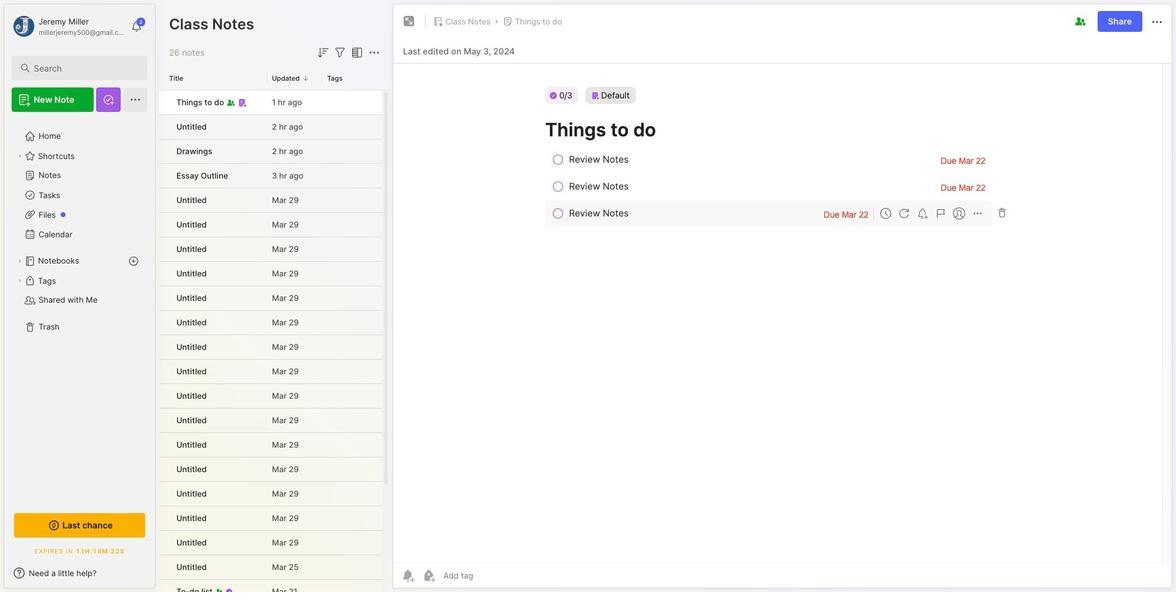 Task type: locate. For each thing, give the bounding box(es) containing it.
cell
[[159, 91, 169, 115], [159, 115, 169, 139], [159, 140, 169, 164], [159, 164, 169, 188], [159, 189, 169, 213], [159, 213, 169, 237], [159, 238, 169, 262], [159, 262, 169, 286], [159, 287, 169, 311], [159, 311, 169, 335], [159, 336, 169, 360], [159, 360, 169, 384], [159, 385, 169, 409], [159, 409, 169, 433], [159, 434, 169, 458], [159, 458, 169, 482], [159, 483, 169, 507], [159, 507, 169, 531], [159, 532, 169, 556], [159, 556, 169, 580], [159, 581, 169, 593]]

0 vertical spatial more actions field
[[1150, 14, 1164, 29]]

add a reminder image
[[401, 569, 415, 584]]

0 horizontal spatial more actions image
[[367, 45, 382, 60]]

Add tag field
[[442, 571, 535, 582]]

20 cell from the top
[[159, 556, 169, 580]]

more actions image
[[1150, 15, 1164, 29], [367, 45, 382, 60]]

11 cell from the top
[[159, 336, 169, 360]]

WHAT'S NEW field
[[4, 564, 155, 584]]

row group
[[159, 91, 382, 593]]

14 cell from the top
[[159, 409, 169, 433]]

expand tags image
[[16, 277, 23, 285]]

Add filters field
[[333, 45, 347, 60]]

none search field inside main element
[[34, 61, 137, 75]]

0 vertical spatial more actions image
[[1150, 15, 1164, 29]]

add filters image
[[333, 45, 347, 60]]

tree
[[4, 119, 155, 500]]

click to collapse image
[[155, 570, 164, 585]]

expand notebooks image
[[16, 258, 23, 265]]

0 horizontal spatial more actions field
[[367, 45, 382, 60]]

1 cell from the top
[[159, 91, 169, 115]]

1 horizontal spatial more actions field
[[1150, 14, 1164, 29]]

More actions field
[[1150, 14, 1164, 29], [367, 45, 382, 60]]

note window element
[[393, 4, 1172, 592]]

1 vertical spatial more actions image
[[367, 45, 382, 60]]

1 horizontal spatial more actions image
[[1150, 15, 1164, 29]]

13 cell from the top
[[159, 385, 169, 409]]

View options field
[[347, 45, 364, 60]]

16 cell from the top
[[159, 458, 169, 482]]

3 cell from the top
[[159, 140, 169, 164]]

tree inside main element
[[4, 119, 155, 500]]

6 cell from the top
[[159, 213, 169, 237]]

None search field
[[34, 61, 137, 75]]

15 cell from the top
[[159, 434, 169, 458]]

1 vertical spatial more actions field
[[367, 45, 382, 60]]



Task type: vqa. For each thing, say whether or not it's contained in the screenshot.
Get it free for 7 days
no



Task type: describe. For each thing, give the bounding box(es) containing it.
main element
[[0, 0, 159, 593]]

Sort options field
[[315, 45, 330, 60]]

4 cell from the top
[[159, 164, 169, 188]]

more actions field inside note window element
[[1150, 14, 1164, 29]]

Account field
[[12, 14, 125, 39]]

expand note image
[[402, 14, 417, 29]]

8 cell from the top
[[159, 262, 169, 286]]

19 cell from the top
[[159, 532, 169, 556]]

2 cell from the top
[[159, 115, 169, 139]]

18 cell from the top
[[159, 507, 169, 531]]

17 cell from the top
[[159, 483, 169, 507]]

10 cell from the top
[[159, 311, 169, 335]]

add tag image
[[421, 569, 436, 584]]

Search text field
[[34, 62, 137, 74]]

21 cell from the top
[[159, 581, 169, 593]]

12 cell from the top
[[159, 360, 169, 384]]

5 cell from the top
[[159, 189, 169, 213]]

Note Editor text field
[[393, 63, 1172, 564]]

7 cell from the top
[[159, 238, 169, 262]]

9 cell from the top
[[159, 287, 169, 311]]



